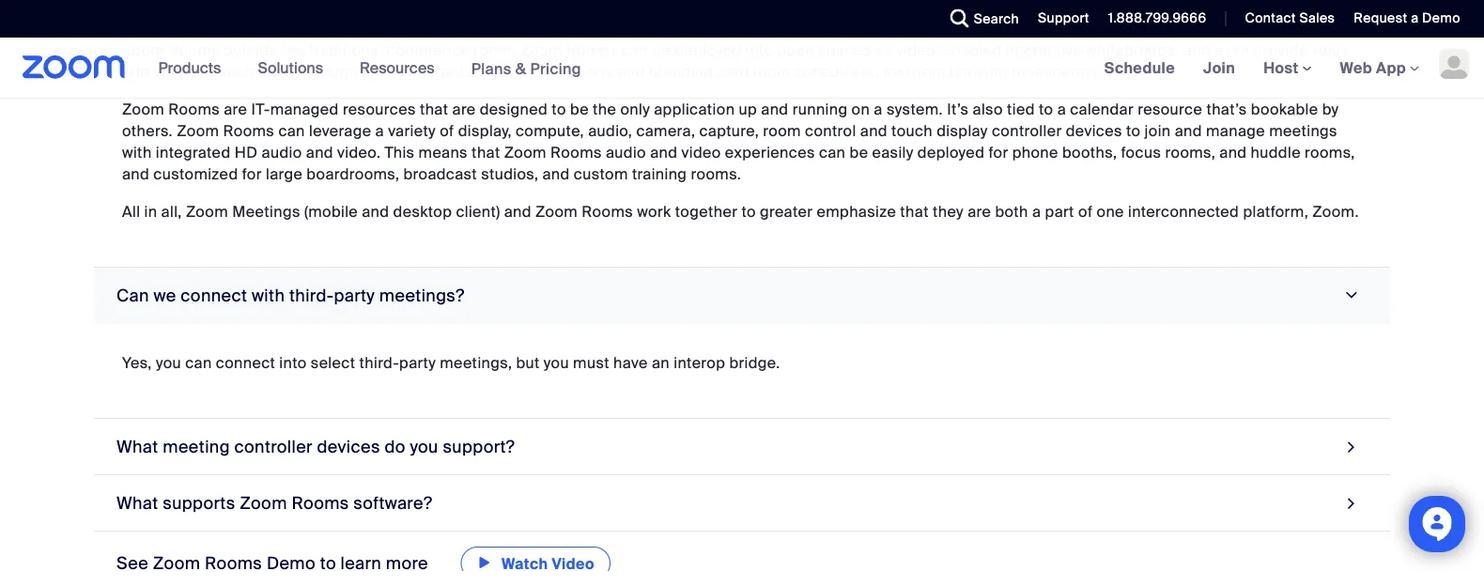 Task type: vqa. For each thing, say whether or not it's contained in the screenshot.
learn more about Hidden in Meetings toolbar image
no



Task type: locate. For each thing, give the bounding box(es) containing it.
schedule link
[[1090, 38, 1189, 98]]

support link
[[1024, 0, 1094, 38], [1038, 9, 1089, 27]]

0 horizontal spatial be
[[570, 100, 589, 119]]

a
[[1411, 9, 1419, 27], [874, 100, 883, 119], [1057, 100, 1066, 119], [375, 121, 384, 141], [1032, 202, 1041, 222]]

search button
[[936, 0, 1024, 38]]

of up means
[[440, 121, 454, 141]]

0 horizontal spatial third-
[[289, 285, 334, 306]]

audio
[[262, 143, 302, 162], [606, 143, 646, 162]]

rooms, down the 'join'
[[1165, 143, 1216, 162]]

and down boardrooms, at the left
[[362, 202, 389, 222]]

to
[[552, 100, 566, 119], [1039, 100, 1053, 119], [1126, 121, 1141, 141], [742, 202, 756, 222]]

that
[[420, 100, 448, 119], [472, 143, 500, 162], [900, 202, 929, 222]]

zoom right supports
[[240, 492, 287, 514]]

2 vertical spatial right image
[[1343, 490, 1360, 516]]

2 horizontal spatial are
[[968, 202, 991, 222]]

support?
[[443, 436, 515, 457]]

product information navigation
[[144, 38, 595, 99]]

client)
[[456, 202, 500, 222]]

you
[[156, 353, 181, 373], [544, 353, 569, 373], [410, 436, 438, 457]]

connect inside dropdown button
[[181, 285, 247, 306]]

0 vertical spatial connect
[[181, 285, 247, 306]]

integrated
[[156, 143, 231, 162]]

0 horizontal spatial of
[[440, 121, 454, 141]]

0 horizontal spatial rooms,
[[1165, 143, 1216, 162]]

right image inside what supports zoom rooms software? dropdown button
[[1343, 490, 1360, 516]]

and down leverage on the top of page
[[306, 143, 333, 162]]

connect right we at the left of page
[[181, 285, 247, 306]]

0 vertical spatial for
[[989, 143, 1008, 162]]

designed
[[480, 100, 548, 119]]

1 horizontal spatial with
[[252, 285, 285, 306]]

1 vertical spatial for
[[242, 164, 262, 184]]

1 vertical spatial be
[[850, 143, 868, 162]]

1 horizontal spatial that
[[472, 143, 500, 162]]

rooms, down meetings
[[1305, 143, 1355, 162]]

support
[[1038, 9, 1089, 27]]

can
[[116, 285, 149, 306]]

devices inside dropdown button
[[317, 436, 380, 457]]

1 what from the top
[[116, 436, 158, 457]]

right image
[[1339, 287, 1364, 304], [1343, 434, 1360, 459], [1343, 490, 1360, 516]]

third- right select
[[359, 353, 399, 373]]

a right on
[[874, 100, 883, 119]]

0 horizontal spatial for
[[242, 164, 262, 184]]

2 horizontal spatial can
[[819, 143, 846, 162]]

0 horizontal spatial devices
[[317, 436, 380, 457]]

0 horizontal spatial party
[[334, 285, 375, 306]]

what for what supports zoom rooms software?
[[116, 492, 158, 514]]

meetings navigation
[[1090, 38, 1484, 99]]

0 vertical spatial what
[[116, 436, 158, 457]]

third-
[[289, 285, 334, 306], [359, 353, 399, 373]]

1 vertical spatial of
[[1078, 202, 1093, 222]]

booths,
[[1062, 143, 1117, 162]]

web app button
[[1340, 58, 1419, 77]]

0 vertical spatial be
[[570, 100, 589, 119]]

video
[[681, 143, 721, 162]]

third- up "into"
[[289, 285, 334, 306]]

with
[[122, 143, 152, 162], [252, 285, 285, 306]]

you right do
[[410, 436, 438, 457]]

0 vertical spatial can
[[278, 121, 305, 141]]

boardrooms,
[[307, 164, 400, 184]]

products button
[[158, 38, 230, 98]]

be left easily
[[850, 143, 868, 162]]

audio down audio,
[[606, 143, 646, 162]]

custom
[[574, 164, 628, 184]]

studios,
[[481, 164, 538, 184]]

right image for support?
[[1343, 434, 1360, 459]]

zoom.
[[1312, 202, 1359, 222]]

with down others.
[[122, 143, 152, 162]]

are
[[224, 100, 247, 119], [452, 100, 476, 119], [968, 202, 991, 222]]

rooms up hd
[[223, 121, 274, 141]]

0 horizontal spatial are
[[224, 100, 247, 119]]

0 vertical spatial party
[[334, 285, 375, 306]]

right image inside what meeting controller devices do you support? dropdown button
[[1343, 434, 1360, 459]]

zoom right the all,
[[186, 202, 228, 222]]

contact sales link
[[1231, 0, 1340, 38], [1245, 9, 1335, 27]]

meetings?
[[379, 285, 465, 306]]

capture,
[[699, 121, 759, 141]]

controller up what supports zoom rooms software?
[[234, 436, 313, 457]]

2 rooms, from the left
[[1305, 143, 1355, 162]]

1 vertical spatial that
[[472, 143, 500, 162]]

of
[[440, 121, 454, 141], [1078, 202, 1093, 222]]

0 vertical spatial devices
[[1066, 121, 1122, 141]]

that up variety
[[420, 100, 448, 119]]

and down manage
[[1219, 143, 1247, 162]]

profile picture image
[[1439, 49, 1469, 79]]

room
[[763, 121, 801, 141]]

camera,
[[636, 121, 695, 141]]

0 horizontal spatial controller
[[234, 436, 313, 457]]

1 horizontal spatial rooms,
[[1305, 143, 1355, 162]]

devices
[[1066, 121, 1122, 141], [317, 436, 380, 457]]

rooms inside dropdown button
[[292, 492, 349, 514]]

hd
[[235, 143, 258, 162]]

focus
[[1121, 143, 1161, 162]]

controller
[[992, 121, 1062, 141], [234, 436, 313, 457]]

control
[[805, 121, 856, 141]]

connect left "into"
[[216, 353, 275, 373]]

can down "control"
[[819, 143, 846, 162]]

1 horizontal spatial audio
[[606, 143, 646, 162]]

tied
[[1007, 100, 1035, 119]]

can
[[278, 121, 305, 141], [819, 143, 846, 162], [185, 353, 212, 373]]

with up "into"
[[252, 285, 285, 306]]

display
[[937, 121, 988, 141]]

and down camera,
[[650, 143, 678, 162]]

&
[[515, 58, 526, 78]]

banner
[[0, 38, 1484, 99]]

0 horizontal spatial you
[[156, 353, 181, 373]]

0 horizontal spatial that
[[420, 100, 448, 119]]

1 horizontal spatial third-
[[359, 353, 399, 373]]

what meeting controller devices do you support?
[[116, 436, 515, 457]]

0 horizontal spatial with
[[122, 143, 152, 162]]

devices up booths,
[[1066, 121, 1122, 141]]

(mobile
[[304, 202, 358, 222]]

by
[[1322, 100, 1339, 119]]

1 vertical spatial party
[[399, 353, 436, 373]]

1 vertical spatial what
[[116, 492, 158, 514]]

managed
[[270, 100, 339, 119]]

0 vertical spatial controller
[[992, 121, 1062, 141]]

controller down tied
[[992, 121, 1062, 141]]

broadcast
[[404, 164, 477, 184]]

request a demo
[[1354, 9, 1461, 27]]

1 horizontal spatial devices
[[1066, 121, 1122, 141]]

rooms,
[[1165, 143, 1216, 162], [1305, 143, 1355, 162]]

for down hd
[[242, 164, 262, 184]]

1 horizontal spatial you
[[410, 436, 438, 457]]

1 horizontal spatial can
[[278, 121, 305, 141]]

1 horizontal spatial controller
[[992, 121, 1062, 141]]

2 what from the top
[[116, 492, 158, 514]]

0 horizontal spatial can
[[185, 353, 212, 373]]

running
[[792, 100, 848, 119]]

bookable
[[1251, 100, 1318, 119]]

do
[[385, 436, 406, 457]]

for left phone
[[989, 143, 1008, 162]]

1 horizontal spatial are
[[452, 100, 476, 119]]

0 vertical spatial right image
[[1339, 287, 1364, 304]]

that down display,
[[472, 143, 500, 162]]

that left they
[[900, 202, 929, 222]]

be left the at top left
[[570, 100, 589, 119]]

of left one
[[1078, 202, 1093, 222]]

rooms down what meeting controller devices do you support?
[[292, 492, 349, 514]]

for
[[989, 143, 1008, 162], [242, 164, 262, 184]]

1 vertical spatial right image
[[1343, 434, 1360, 459]]

0 vertical spatial third-
[[289, 285, 334, 306]]

2 vertical spatial that
[[900, 202, 929, 222]]

are up display,
[[452, 100, 476, 119]]

software?
[[354, 492, 432, 514]]

1 vertical spatial controller
[[234, 436, 313, 457]]

plans & pricing link
[[471, 58, 581, 78], [471, 58, 581, 78]]

can right yes,
[[185, 353, 212, 373]]

a down resources
[[375, 121, 384, 141]]

party
[[334, 285, 375, 306], [399, 353, 436, 373]]

you right yes,
[[156, 353, 181, 373]]

system.
[[887, 100, 943, 119]]

plans
[[471, 58, 511, 78]]

party left meetings?
[[334, 285, 375, 306]]

but
[[516, 353, 540, 373]]

rooms down products dropdown button
[[168, 100, 220, 119]]

an
[[652, 353, 670, 373]]

plans & pricing
[[471, 58, 581, 78]]

can down the "managed"
[[278, 121, 305, 141]]

with inside zoom rooms are it-managed resources that are designed to be the only application up and running on a system. it's also tied to a calendar resource that's bookable by others. zoom rooms can leverage a variety of display, compute, audio, camera, capture, room control and touch display controller devices to join and manage meetings with integrated hd audio and video. this means that zoom rooms audio and video experiences can be easily deployed for phone booths, focus rooms, and huddle rooms, and customized for large boardrooms, broadcast studios, and custom training rooms.
[[122, 143, 152, 162]]

you right but
[[544, 353, 569, 373]]

0 vertical spatial with
[[122, 143, 152, 162]]

zoom logo image
[[23, 55, 126, 79]]

right image inside can we connect with third-party meetings? dropdown button
[[1339, 287, 1364, 304]]

party left meetings,
[[399, 353, 436, 373]]

1 vertical spatial can
[[819, 143, 846, 162]]

0 horizontal spatial audio
[[262, 143, 302, 162]]

this
[[385, 143, 415, 162]]

leverage
[[309, 121, 371, 141]]

what for what meeting controller devices do you support?
[[116, 436, 158, 457]]

1 horizontal spatial party
[[399, 353, 436, 373]]

what left supports
[[116, 492, 158, 514]]

it's
[[947, 100, 969, 119]]

meetings,
[[440, 353, 512, 373]]

and
[[761, 100, 789, 119], [860, 121, 888, 141], [1175, 121, 1202, 141], [306, 143, 333, 162], [650, 143, 678, 162], [1219, 143, 1247, 162], [122, 164, 149, 184], [542, 164, 570, 184], [362, 202, 389, 222], [504, 202, 531, 222]]

1 vertical spatial with
[[252, 285, 285, 306]]

controller inside dropdown button
[[234, 436, 313, 457]]

and up room
[[761, 100, 789, 119]]

are right they
[[968, 202, 991, 222]]

1.888.799.9666 button
[[1094, 0, 1211, 38], [1108, 9, 1206, 27]]

1 vertical spatial devices
[[317, 436, 380, 457]]

0 vertical spatial of
[[440, 121, 454, 141]]

devices left do
[[317, 436, 380, 457]]

audio up large
[[262, 143, 302, 162]]

what left meeting
[[116, 436, 158, 457]]

all in all, zoom meetings (mobile and desktop client) and zoom rooms work together to greater emphasize that they are both a part of one interconnected platform, zoom.
[[122, 202, 1359, 222]]

must
[[573, 353, 609, 373]]

are left it-
[[224, 100, 247, 119]]



Task type: describe. For each thing, give the bounding box(es) containing it.
select
[[311, 353, 355, 373]]

zoom rooms are it-managed resources that are designed to be the only application up and running on a system. it's also tied to a calendar resource that's bookable by others. zoom rooms can leverage a variety of display, compute, audio, camera, capture, room control and touch display controller devices to join and manage meetings with integrated hd audio and video. this means that zoom rooms audio and video experiences can be easily deployed for phone booths, focus rooms, and huddle rooms, and customized for large boardrooms, broadcast studios, and custom training rooms.
[[122, 100, 1355, 184]]

of inside zoom rooms are it-managed resources that are designed to be the only application up and running on a system. it's also tied to a calendar resource that's bookable by others. zoom rooms can leverage a variety of display, compute, audio, camera, capture, room control and touch display controller devices to join and manage meetings with integrated hd audio and video. this means that zoom rooms audio and video experiences can be easily deployed for phone booths, focus rooms, and huddle rooms, and customized for large boardrooms, broadcast studios, and custom training rooms.
[[440, 121, 454, 141]]

variety
[[388, 121, 436, 141]]

and down resource
[[1175, 121, 1202, 141]]

0 vertical spatial that
[[420, 100, 448, 119]]

meeting
[[163, 436, 230, 457]]

into
[[279, 353, 307, 373]]

schedule
[[1104, 58, 1175, 77]]

2 vertical spatial can
[[185, 353, 212, 373]]

third- inside dropdown button
[[289, 285, 334, 306]]

a left "calendar"
[[1057, 100, 1066, 119]]

to right tied
[[1039, 100, 1053, 119]]

meetings
[[232, 202, 300, 222]]

supports
[[163, 492, 235, 514]]

zoom up 'studios,'
[[504, 143, 547, 162]]

1 rooms, from the left
[[1165, 143, 1216, 162]]

video.
[[337, 143, 381, 162]]

bridge.
[[729, 353, 780, 373]]

both
[[995, 202, 1028, 222]]

what meeting controller devices do you support? button
[[94, 419, 1390, 475]]

search
[[974, 10, 1019, 27]]

right image for meetings?
[[1339, 287, 1364, 304]]

audio,
[[588, 121, 632, 141]]

what supports zoom rooms software? button
[[94, 475, 1390, 532]]

desktop
[[393, 202, 452, 222]]

platform,
[[1243, 202, 1308, 222]]

zoom inside dropdown button
[[240, 492, 287, 514]]

1 horizontal spatial for
[[989, 143, 1008, 162]]

on
[[852, 100, 870, 119]]

have
[[613, 353, 648, 373]]

yes, you can connect into select third-party meetings, but you must have an interop bridge.
[[122, 353, 780, 373]]

display,
[[458, 121, 512, 141]]

contact
[[1245, 9, 1296, 27]]

1 horizontal spatial of
[[1078, 202, 1093, 222]]

to left "greater"
[[742, 202, 756, 222]]

to up focus
[[1126, 121, 1141, 141]]

can we connect with third-party meetings?
[[116, 285, 465, 306]]

rooms.
[[691, 164, 741, 184]]

in
[[144, 202, 157, 222]]

resources button
[[360, 38, 443, 98]]

products
[[158, 58, 221, 77]]

join link
[[1189, 38, 1249, 98]]

they
[[933, 202, 964, 222]]

training
[[632, 164, 687, 184]]

emphasize
[[817, 202, 896, 222]]

all,
[[161, 202, 182, 222]]

1 vertical spatial connect
[[216, 353, 275, 373]]

request
[[1354, 9, 1407, 27]]

host
[[1264, 58, 1302, 77]]

banner containing products
[[0, 38, 1484, 99]]

also
[[973, 100, 1003, 119]]

up
[[739, 100, 757, 119]]

customized
[[153, 164, 238, 184]]

compute,
[[516, 121, 584, 141]]

means
[[419, 143, 468, 162]]

all
[[122, 202, 140, 222]]

only
[[620, 100, 650, 119]]

manage
[[1206, 121, 1265, 141]]

zoom up integrated
[[177, 121, 219, 141]]

one
[[1097, 202, 1124, 222]]

1 vertical spatial third-
[[359, 353, 399, 373]]

2 audio from the left
[[606, 143, 646, 162]]

that's
[[1206, 100, 1247, 119]]

solutions
[[258, 58, 323, 77]]

a left part
[[1032, 202, 1041, 222]]

2 horizontal spatial that
[[900, 202, 929, 222]]

it-
[[251, 100, 270, 119]]

phone
[[1012, 143, 1058, 162]]

calendar
[[1070, 100, 1134, 119]]

host button
[[1264, 58, 1312, 77]]

others.
[[122, 121, 173, 141]]

easily
[[872, 143, 914, 162]]

zoom down custom
[[535, 202, 578, 222]]

controller inside zoom rooms are it-managed resources that are designed to be the only application up and running on a system. it's also tied to a calendar resource that's bookable by others. zoom rooms can leverage a variety of display, compute, audio, camera, capture, room control and touch display controller devices to join and manage meetings with integrated hd audio and video. this means that zoom rooms audio and video experiences can be easily deployed for phone booths, focus rooms, and huddle rooms, and customized for large boardrooms, broadcast studios, and custom training rooms.
[[992, 121, 1062, 141]]

what supports zoom rooms software?
[[116, 492, 432, 514]]

the
[[593, 100, 616, 119]]

meetings
[[1269, 121, 1337, 141]]

work
[[637, 202, 671, 222]]

and up all
[[122, 164, 149, 184]]

touch
[[892, 121, 933, 141]]

zoom up others.
[[122, 100, 164, 119]]

yes,
[[122, 353, 152, 373]]

2 horizontal spatial you
[[544, 353, 569, 373]]

app
[[1376, 58, 1406, 77]]

rooms down custom
[[582, 202, 633, 222]]

join
[[1145, 121, 1171, 141]]

interconnected
[[1128, 202, 1239, 222]]

we
[[154, 285, 176, 306]]

join
[[1203, 58, 1235, 77]]

application
[[654, 100, 735, 119]]

huddle
[[1251, 143, 1301, 162]]

with inside dropdown button
[[252, 285, 285, 306]]

deployed
[[918, 143, 985, 162]]

and down the compute,
[[542, 164, 570, 184]]

part
[[1045, 202, 1074, 222]]

play image
[[477, 551, 492, 571]]

web app
[[1340, 58, 1406, 77]]

devices inside zoom rooms are it-managed resources that are designed to be the only application up and running on a system. it's also tied to a calendar resource that's bookable by others. zoom rooms can leverage a variety of display, compute, audio, camera, capture, room control and touch display controller devices to join and manage meetings with integrated hd audio and video. this means that zoom rooms audio and video experiences can be easily deployed for phone booths, focus rooms, and huddle rooms, and customized for large boardrooms, broadcast studios, and custom training rooms.
[[1066, 121, 1122, 141]]

1 audio from the left
[[262, 143, 302, 162]]

can we connect with third-party meetings? button
[[94, 268, 1390, 324]]

1.888.799.9666
[[1108, 9, 1206, 27]]

1 horizontal spatial be
[[850, 143, 868, 162]]

and down on
[[860, 121, 888, 141]]

contact sales
[[1245, 9, 1335, 27]]

demo
[[1422, 9, 1461, 27]]

and down 'studios,'
[[504, 202, 531, 222]]

you inside dropdown button
[[410, 436, 438, 457]]

experiences
[[725, 143, 815, 162]]

to up the compute,
[[552, 100, 566, 119]]

pricing
[[530, 58, 581, 78]]

rooms up custom
[[551, 143, 602, 162]]

together
[[675, 202, 738, 222]]

sales
[[1300, 9, 1335, 27]]

a left 'demo'
[[1411, 9, 1419, 27]]

party inside dropdown button
[[334, 285, 375, 306]]



